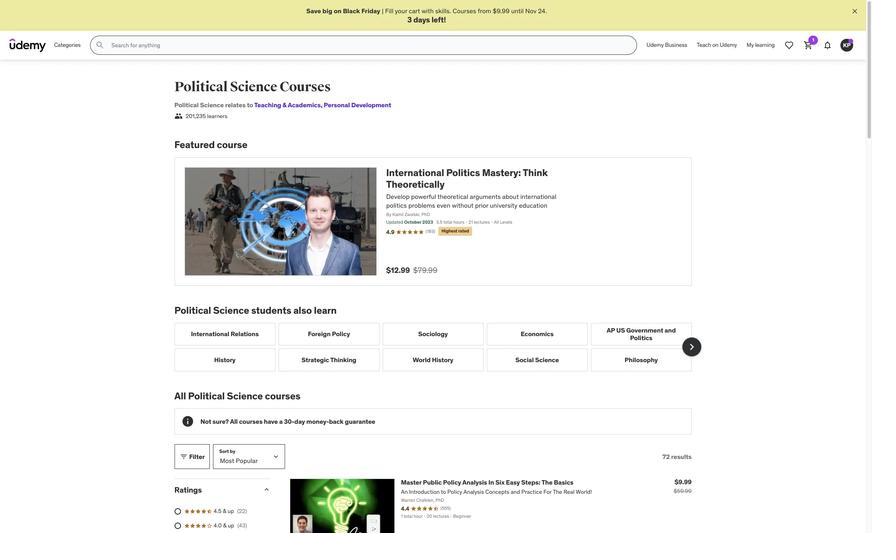 Task type: locate. For each thing, give the bounding box(es) containing it.
& for 4.0 & up (43)
[[223, 522, 227, 529]]

politics inside international politics mastery: think theoretically develop powerful theoretical arguments about international politics problems even without prior university education by kamil zwolski, phd
[[446, 167, 480, 179]]

us
[[616, 326, 625, 334]]

1 horizontal spatial politics
[[630, 334, 653, 342]]

1 horizontal spatial courses
[[453, 7, 476, 15]]

1 vertical spatial courses
[[239, 418, 263, 426]]

international up history link
[[191, 330, 229, 338]]

big
[[323, 7, 332, 15]]

shopping cart with 1 item image
[[804, 41, 813, 50]]

0 horizontal spatial courses
[[239, 418, 263, 426]]

& for 4.5 & up (22)
[[223, 508, 226, 515]]

history right world
[[432, 356, 453, 364]]

0 horizontal spatial udemy
[[647, 41, 664, 49]]

relations
[[231, 330, 259, 338]]

1 vertical spatial small image
[[180, 453, 188, 461]]

policy inside carousel element
[[332, 330, 350, 338]]

politics up philosophy
[[630, 334, 653, 342]]

3
[[407, 15, 412, 25]]

1 horizontal spatial international
[[386, 167, 444, 179]]

courses left have
[[239, 418, 263, 426]]

politics up theoretical
[[446, 167, 480, 179]]

international
[[520, 193, 556, 201]]

1 vertical spatial $9.99
[[675, 478, 692, 486]]

0 horizontal spatial international
[[191, 330, 229, 338]]

0 horizontal spatial all
[[174, 390, 186, 402]]

strategic
[[302, 356, 329, 364]]

science
[[230, 79, 277, 95], [200, 101, 224, 109], [213, 304, 249, 317], [535, 356, 559, 364], [227, 390, 263, 402]]

small image
[[174, 112, 182, 120], [180, 453, 188, 461], [263, 486, 271, 494]]

1 vertical spatial courses
[[280, 79, 331, 95]]

world history link
[[383, 349, 484, 371]]

results
[[671, 453, 692, 461]]

international up powerful on the top of page
[[386, 167, 444, 179]]

foreign policy link
[[279, 323, 379, 346]]

courses
[[265, 390, 301, 402], [239, 418, 263, 426]]

political science courses
[[174, 79, 331, 95]]

0 vertical spatial politics
[[446, 167, 480, 179]]

$59.99
[[674, 488, 692, 495]]

and
[[665, 326, 676, 334]]

highest
[[442, 228, 457, 234]]

2 vertical spatial small image
[[263, 486, 271, 494]]

to
[[247, 101, 253, 109]]

courses up a
[[265, 390, 301, 402]]

political for political science relates to teaching & academics personal development
[[174, 101, 199, 109]]

political for political science courses
[[174, 79, 228, 95]]

2 history from the left
[[432, 356, 453, 364]]

ap
[[607, 326, 615, 334]]

personal
[[324, 101, 350, 109]]

international inside carousel element
[[191, 330, 229, 338]]

science up sure?
[[227, 390, 263, 402]]

0 horizontal spatial history
[[214, 356, 236, 364]]

up
[[228, 508, 234, 515], [228, 522, 234, 529]]

on right teach
[[713, 41, 719, 49]]

international inside international politics mastery: think theoretically develop powerful theoretical arguments about international politics problems even without prior university education by kamil zwolski, phd
[[386, 167, 444, 179]]

history
[[214, 356, 236, 364], [432, 356, 453, 364]]

science up 201,235 learners
[[200, 101, 224, 109]]

analysis
[[462, 479, 487, 487]]

2 vertical spatial &
[[223, 522, 227, 529]]

highest rated
[[442, 228, 469, 234]]

prior
[[475, 202, 488, 210]]

0 vertical spatial courses
[[453, 7, 476, 15]]

teaching & academics link
[[254, 101, 321, 109]]

2 vertical spatial all
[[230, 418, 238, 426]]

science up to
[[230, 79, 277, 95]]

small image inside filter button
[[180, 453, 188, 461]]

1 link
[[799, 36, 818, 55]]

science for relates
[[200, 101, 224, 109]]

science for courses
[[230, 79, 277, 95]]

1 vertical spatial &
[[223, 508, 226, 515]]

on
[[334, 7, 342, 15], [713, 41, 719, 49]]

0 horizontal spatial politics
[[446, 167, 480, 179]]

$9.99
[[493, 7, 510, 15], [675, 478, 692, 486]]

& right teaching
[[283, 101, 287, 109]]

a
[[279, 418, 283, 426]]

0 horizontal spatial policy
[[332, 330, 350, 338]]

$9.99 inside $9.99 $59.99
[[675, 478, 692, 486]]

1 horizontal spatial courses
[[265, 390, 301, 402]]

arguments
[[470, 193, 501, 201]]

academics
[[288, 101, 321, 109]]

submit search image
[[95, 41, 105, 50]]

international relations link
[[174, 323, 275, 346]]

1 horizontal spatial udemy
[[720, 41, 737, 49]]

social
[[515, 356, 534, 364]]

up left (22)
[[228, 508, 234, 515]]

$9.99 up $59.99
[[675, 478, 692, 486]]

1 vertical spatial on
[[713, 41, 719, 49]]

history down international relations link
[[214, 356, 236, 364]]

0 horizontal spatial on
[[334, 7, 342, 15]]

social science link
[[487, 349, 588, 371]]

science inside carousel element
[[535, 356, 559, 364]]

72 results status
[[663, 453, 692, 461]]

0 vertical spatial international
[[386, 167, 444, 179]]

& right 4.5
[[223, 508, 226, 515]]

politics
[[386, 202, 407, 210]]

policy
[[332, 330, 350, 338], [443, 479, 461, 487]]

&
[[283, 101, 287, 109], [223, 508, 226, 515], [223, 522, 227, 529]]

0 vertical spatial all
[[494, 219, 499, 225]]

2 horizontal spatial all
[[494, 219, 499, 225]]

october
[[404, 219, 421, 225]]

updated
[[386, 219, 403, 225]]

1 udemy from the left
[[647, 41, 664, 49]]

even
[[437, 202, 450, 210]]

learn
[[314, 304, 337, 317]]

& right the 4.0
[[223, 522, 227, 529]]

courses left from
[[453, 7, 476, 15]]

0 vertical spatial on
[[334, 7, 342, 15]]

education
[[519, 202, 548, 210]]

learners
[[207, 112, 228, 120]]

notifications image
[[823, 41, 833, 50]]

1 vertical spatial policy
[[443, 479, 461, 487]]

on right big at the top
[[334, 7, 342, 15]]

government
[[626, 326, 663, 334]]

phd
[[422, 212, 430, 217]]

policy right foreign
[[332, 330, 350, 338]]

my
[[747, 41, 754, 49]]

wishlist image
[[785, 41, 794, 50]]

filter button
[[174, 445, 210, 470]]

small image for 201,235 learners
[[174, 112, 182, 120]]

0 vertical spatial up
[[228, 508, 234, 515]]

30-
[[284, 418, 294, 426]]

0 horizontal spatial $9.99
[[493, 7, 510, 15]]

udemy inside the udemy business link
[[647, 41, 664, 49]]

international for relations
[[191, 330, 229, 338]]

black
[[343, 7, 360, 15]]

ratings button
[[174, 486, 256, 495]]

science up international relations
[[213, 304, 249, 317]]

1 horizontal spatial policy
[[443, 479, 461, 487]]

social science
[[515, 356, 559, 364]]

science right 'social'
[[535, 356, 559, 364]]

udemy left my
[[720, 41, 737, 49]]

1 vertical spatial politics
[[630, 334, 653, 342]]

policy right public at bottom
[[443, 479, 461, 487]]

not sure? all courses have a 30-day money-back guarantee
[[200, 418, 375, 426]]

filter
[[189, 453, 205, 461]]

1 horizontal spatial $9.99
[[675, 478, 692, 486]]

courses up academics at left top
[[280, 79, 331, 95]]

2 udemy from the left
[[720, 41, 737, 49]]

1 vertical spatial all
[[174, 390, 186, 402]]

public
[[423, 479, 442, 487]]

philosophy
[[625, 356, 658, 364]]

1 horizontal spatial history
[[432, 356, 453, 364]]

not
[[200, 418, 211, 426]]

up left (43)
[[228, 522, 234, 529]]

politics
[[446, 167, 480, 179], [630, 334, 653, 342]]

develop
[[386, 193, 410, 201]]

0 vertical spatial courses
[[265, 390, 301, 402]]

political
[[174, 79, 228, 95], [174, 101, 199, 109], [174, 304, 211, 317], [188, 390, 225, 402]]

hours
[[453, 219, 465, 225]]

$9.99 left until
[[493, 7, 510, 15]]

0 vertical spatial small image
[[174, 112, 182, 120]]

in
[[489, 479, 494, 487]]

courses inside save big on black friday | fill your cart with skills. courses from $9.99 until nov 24. 3 days left!
[[453, 7, 476, 15]]

lectures
[[474, 219, 490, 225]]

72 results
[[663, 453, 692, 461]]

201,235 learners
[[186, 112, 228, 120]]

$9.99 $59.99
[[674, 478, 692, 495]]

courses for science
[[265, 390, 301, 402]]

2023
[[422, 219, 433, 225]]

ratings
[[174, 486, 202, 495]]

0 vertical spatial $9.99
[[493, 7, 510, 15]]

4.0
[[214, 522, 222, 529]]

1 vertical spatial up
[[228, 522, 234, 529]]

all
[[494, 219, 499, 225], [174, 390, 186, 402], [230, 418, 238, 426]]

0 vertical spatial policy
[[332, 330, 350, 338]]

international politics mastery: think theoretically develop powerful theoretical arguments about international politics problems even without prior university education by kamil zwolski, phd
[[386, 167, 556, 217]]

teaching
[[254, 101, 281, 109]]

basics
[[554, 479, 574, 487]]

you have alerts image
[[849, 39, 853, 44]]

politics inside ap us government and politics
[[630, 334, 653, 342]]

1 vertical spatial international
[[191, 330, 229, 338]]

udemy left business
[[647, 41, 664, 49]]



Task type: vqa. For each thing, say whether or not it's contained in the screenshot.
Assignments
no



Task type: describe. For each thing, give the bounding box(es) containing it.
powerful
[[411, 193, 436, 201]]

save big on black friday | fill your cart with skills. courses from $9.99 until nov 24. 3 days left!
[[306, 7, 547, 25]]

problems
[[408, 202, 435, 210]]

days
[[414, 15, 430, 25]]

philosophy link
[[591, 349, 692, 371]]

my learning
[[747, 41, 775, 49]]

rated
[[458, 228, 469, 234]]

categories button
[[49, 36, 85, 55]]

close image
[[851, 7, 859, 15]]

international relations
[[191, 330, 259, 338]]

(22)
[[237, 508, 247, 515]]

sociology link
[[383, 323, 484, 346]]

about
[[502, 193, 519, 201]]

your
[[395, 7, 407, 15]]

sociology
[[418, 330, 448, 338]]

money-
[[306, 418, 329, 426]]

3.5 total hours
[[436, 219, 465, 225]]

teach
[[697, 41, 711, 49]]

international for politics
[[386, 167, 444, 179]]

categories
[[54, 41, 81, 49]]

science for students
[[213, 304, 249, 317]]

master
[[401, 479, 422, 487]]

kp link
[[837, 36, 857, 55]]

strategic thinking
[[302, 356, 356, 364]]

political science relates to teaching & academics personal development
[[174, 101, 391, 109]]

4.5 & up (22)
[[214, 508, 247, 515]]

1
[[812, 37, 814, 43]]

course
[[217, 139, 247, 151]]

3.5
[[436, 219, 443, 225]]

back
[[329, 418, 344, 426]]

next image
[[685, 341, 698, 354]]

political for political science students also learn
[[174, 304, 211, 317]]

21
[[469, 219, 473, 225]]

|
[[382, 7, 384, 15]]

levels
[[500, 219, 513, 225]]

guarantee
[[345, 418, 375, 426]]

all political science courses
[[174, 390, 301, 402]]

ap us government and politics link
[[591, 323, 692, 346]]

small image for filter
[[180, 453, 188, 461]]

have
[[264, 418, 278, 426]]

master public policy analysis in six easy steps: the basics
[[401, 479, 574, 487]]

relates
[[225, 101, 246, 109]]

fill
[[385, 7, 393, 15]]

24.
[[538, 7, 547, 15]]

cart
[[409, 7, 420, 15]]

1 horizontal spatial on
[[713, 41, 719, 49]]

1 horizontal spatial all
[[230, 418, 238, 426]]

sure?
[[213, 418, 229, 426]]

save
[[306, 7, 321, 15]]

economics link
[[487, 323, 588, 346]]

up for 4.0 & up
[[228, 522, 234, 529]]

all for all levels
[[494, 219, 499, 225]]

1 history from the left
[[214, 356, 236, 364]]

$12.99
[[386, 266, 410, 275]]

learning
[[755, 41, 775, 49]]

0 horizontal spatial courses
[[280, 79, 331, 95]]

left!
[[432, 15, 446, 25]]

development
[[351, 101, 391, 109]]

total
[[443, 219, 452, 225]]

kamil
[[392, 212, 404, 217]]

featured
[[174, 139, 215, 151]]

day
[[294, 418, 305, 426]]

udemy image
[[10, 39, 46, 52]]

4.5
[[214, 508, 222, 515]]

my learning link
[[742, 36, 780, 55]]

carousel element
[[174, 323, 701, 371]]

easy
[[506, 479, 520, 487]]

all for all political science courses
[[174, 390, 186, 402]]

4.9
[[386, 228, 394, 236]]

without
[[452, 202, 474, 210]]

$9.99 inside save big on black friday | fill your cart with skills. courses from $9.99 until nov 24. 3 days left!
[[493, 7, 510, 15]]

0 vertical spatial &
[[283, 101, 287, 109]]

4.0 & up (43)
[[214, 522, 247, 529]]

world
[[413, 356, 431, 364]]

Search for anything text field
[[110, 39, 627, 52]]

master public policy analysis in six easy steps: the basics link
[[401, 479, 574, 487]]

courses for all
[[239, 418, 263, 426]]

theoretically
[[386, 178, 445, 191]]

by
[[386, 212, 391, 217]]

history link
[[174, 349, 275, 371]]

business
[[665, 41, 687, 49]]

teach on udemy link
[[692, 36, 742, 55]]

updated october 2023
[[386, 219, 433, 225]]

friday
[[361, 7, 380, 15]]

world history
[[413, 356, 453, 364]]

until
[[511, 7, 524, 15]]

political science students also learn
[[174, 304, 337, 317]]

think
[[523, 167, 548, 179]]

with
[[422, 7, 434, 15]]

up for 4.5 & up
[[228, 508, 234, 515]]

foreign policy
[[308, 330, 350, 338]]

featured course
[[174, 139, 247, 151]]

on inside save big on black friday | fill your cart with skills. courses from $9.99 until nov 24. 3 days left!
[[334, 7, 342, 15]]

zwolski,
[[405, 212, 421, 217]]

the
[[542, 479, 553, 487]]

udemy inside teach on udemy link
[[720, 41, 737, 49]]



